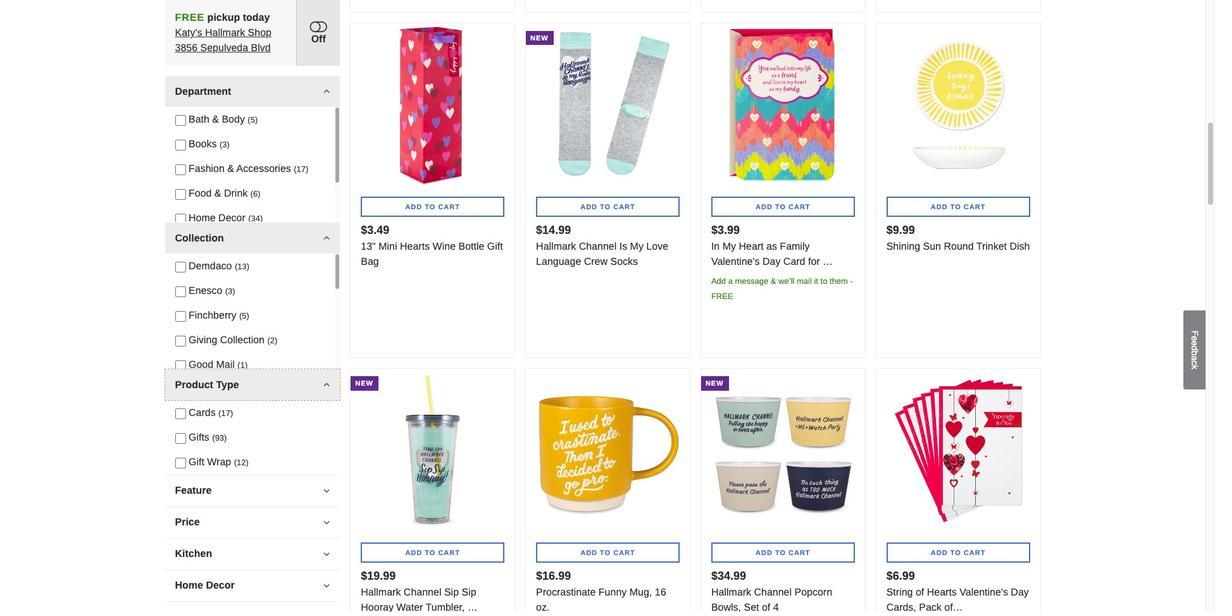 Task type: locate. For each thing, give the bounding box(es) containing it.
add for $9.99
[[931, 204, 948, 211]]

add for $3.99
[[756, 204, 773, 211]]

of left 4
[[762, 603, 771, 613]]

2 angle down image from the top
[[324, 486, 330, 496]]

cart inside '$34.99' article
[[789, 550, 811, 557]]

0 vertical spatial gift
[[487, 242, 503, 252]]

… right for
[[823, 257, 833, 268]]

to inside $6.99 article
[[951, 550, 962, 557]]

add to cart button up $19.99 hallmark channel sip sip hooray water tumbler, …
[[361, 543, 505, 564]]

$6.99
[[887, 571, 915, 583]]

b
[[1190, 351, 1201, 356]]

hallmark channel popcorn bowls, set of 4, image
[[702, 369, 865, 533], [702, 369, 865, 533]]

valentine's
[[712, 257, 760, 268], [960, 588, 1009, 599]]

add to cart button up $3.49 13" mini hearts wine bottle gift bag
[[361, 197, 505, 217]]

add to cart for $14.99
[[581, 204, 636, 211]]

1 horizontal spatial my
[[723, 242, 736, 252]]

(3) inside the enesco (3)
[[225, 287, 235, 296]]

1 my from the left
[[630, 242, 644, 252]]

(93)
[[212, 434, 227, 443]]

kitchen
[[175, 549, 212, 560]]

angle down image for home decor
[[324, 581, 330, 591]]

to up the $34.99 hallmark channel popcorn bowls, set of 4
[[776, 550, 786, 557]]

(34)
[[248, 214, 263, 224]]

my right in
[[723, 242, 736, 252]]

add up $3.99 in my heart as family valentine's day card for …
[[756, 204, 773, 211]]

0 vertical spatial decor
[[219, 213, 246, 224]]

cart inside "$14.99" article
[[614, 204, 636, 211]]

add to cart inside "$14.99" article
[[581, 204, 636, 211]]

2 sip from the left
[[462, 588, 477, 599]]

& inside 'add a message & we'll mail it to them - free'
[[771, 277, 777, 287]]

add for $19.99
[[406, 550, 423, 557]]

$16.99
[[536, 571, 571, 583]]

1 vertical spatial angle down image
[[324, 486, 330, 496]]

Giving Collection checkbox
[[175, 336, 186, 347]]

add to cart button inside $6.99 article
[[887, 543, 1031, 564]]

add inside $6.99 article
[[931, 550, 948, 557]]

channel for $14.99
[[579, 242, 617, 252]]

& right fashion
[[228, 163, 234, 174]]

day inside $6.99 string of hearts valentine's day cards, pack of…
[[1011, 588, 1029, 599]]

e
[[1190, 336, 1201, 341], [1190, 341, 1201, 346]]

decor for home decor
[[206, 581, 235, 591]]

cart inside $3.99 article
[[789, 204, 811, 211]]

my inside $14.99 hallmark channel is my love language crew socks
[[630, 242, 644, 252]]

$14.99 article
[[526, 23, 691, 359]]

to inside $3.49 article
[[425, 204, 436, 211]]

2 vertical spatial angle down image
[[324, 550, 330, 560]]

1 vertical spatial (3)
[[225, 287, 235, 296]]

home inside tab
[[175, 581, 203, 591]]

add up '$16.99 procrastinate funny mug, 16 oz.' at the bottom of the page
[[581, 550, 598, 557]]

1 vertical spatial day
[[1011, 588, 1029, 599]]

cart inside $3.49 article
[[438, 204, 460, 211]]

cart inside $16.99 article
[[614, 550, 636, 557]]

add to cart inside $3.49 article
[[406, 204, 460, 211]]

2 e from the top
[[1190, 341, 1201, 346]]

in
[[712, 242, 720, 252]]

home for home decor (34)
[[189, 213, 216, 224]]

to for $6.99
[[951, 550, 962, 557]]

collection filters element
[[165, 254, 335, 613]]

1 horizontal spatial channel
[[579, 242, 617, 252]]

1 vertical spatial …
[[468, 603, 478, 613]]

tab
[[165, 602, 340, 613]]

$19.99 hallmark channel sip sip hooray water tumbler, …
[[361, 571, 478, 613]]

add up free
[[712, 277, 726, 287]]

add to cart up '$16.99 procrastinate funny mug, 16 oz.' at the bottom of the page
[[581, 550, 636, 557]]

add to cart
[[406, 204, 460, 211], [581, 204, 636, 211], [756, 204, 811, 211], [931, 204, 986, 211], [406, 550, 460, 557], [581, 550, 636, 557], [756, 550, 811, 557], [931, 550, 986, 557]]

add to cart button for $3.49
[[361, 197, 505, 217]]

Good Mail checkbox
[[175, 360, 186, 371]]

add to cart for $3.49
[[406, 204, 460, 211]]

add up $14.99 hallmark channel is my love language crew socks
[[581, 204, 598, 211]]

add to cart inside the '$19.99' article
[[406, 550, 460, 557]]

0 vertical spatial collection
[[175, 233, 224, 244]]

valentine's down heart
[[712, 257, 760, 268]]

Gift Wrap checkbox
[[175, 458, 186, 469]]

angle down image inside feature tab
[[324, 486, 330, 496]]

of up pack
[[916, 588, 925, 599]]

collection down home decor checkbox
[[175, 233, 224, 244]]

1 vertical spatial decor
[[206, 581, 235, 591]]

home down kitchen
[[175, 581, 203, 591]]

add up the $34.99 hallmark channel popcorn bowls, set of 4
[[756, 550, 773, 557]]

angle down image inside collection tab
[[324, 234, 330, 244]]

0 vertical spatial (5)
[[248, 115, 258, 125]]

set
[[744, 603, 760, 613]]

a up free
[[729, 277, 733, 287]]

decor
[[219, 213, 246, 224], [206, 581, 235, 591]]

1 horizontal spatial hearts
[[927, 588, 957, 599]]

1 horizontal spatial gift
[[487, 242, 503, 252]]

a up k
[[1190, 356, 1201, 361]]

hearts
[[400, 242, 430, 252], [927, 588, 957, 599]]

channel up water
[[404, 588, 442, 599]]

hallmark for $34.99
[[712, 588, 752, 599]]

1 horizontal spatial day
[[1011, 588, 1029, 599]]

$3.99 in my heart as family valentine's day card for …
[[712, 224, 833, 268]]

gift right gift wrap option
[[189, 457, 204, 468]]

add inside '$34.99' article
[[756, 550, 773, 557]]

2 horizontal spatial channel
[[754, 588, 792, 599]]

add up $6.99 string of hearts valentine's day cards, pack of…
[[931, 550, 948, 557]]

add inside "$14.99" article
[[581, 204, 598, 211]]

gift
[[487, 242, 503, 252], [189, 457, 204, 468]]

1 vertical spatial home
[[175, 581, 203, 591]]

home inside department filters element
[[189, 213, 216, 224]]

feature
[[175, 486, 212, 496]]

add to cart up $9.99 shining sun round trinket dish
[[931, 204, 986, 211]]

to for $19.99
[[425, 550, 436, 557]]

hallmark up hooray
[[361, 588, 401, 599]]

hallmark inside the $34.99 hallmark channel popcorn bowls, set of 4
[[712, 588, 752, 599]]

department tab
[[165, 76, 340, 107]]

katy's
[[175, 27, 202, 38]]

0 vertical spatial of
[[916, 588, 925, 599]]

0 horizontal spatial gift
[[189, 457, 204, 468]]

add up $9.99 shining sun round trinket dish
[[931, 204, 948, 211]]

article containing collection
[[165, 223, 340, 613]]

add to cart button for $16.99
[[536, 543, 680, 564]]

0 vertical spatial (3)
[[220, 140, 230, 149]]

1 horizontal spatial of
[[916, 588, 925, 599]]

3 angle down image from the top
[[324, 550, 330, 560]]

home
[[189, 213, 216, 224], [175, 581, 203, 591]]

Books checkbox
[[175, 139, 186, 150]]

to up $14.99 hallmark channel is my love language crew socks
[[600, 204, 611, 211]]

message
[[735, 277, 769, 287]]

add up $3.49 13" mini hearts wine bottle gift bag
[[406, 204, 423, 211]]

angle down image for collection
[[324, 234, 330, 244]]

love
[[647, 242, 669, 252]]

0 horizontal spatial my
[[630, 242, 644, 252]]

hearts right mini
[[400, 242, 430, 252]]

1 angle down image from the top
[[324, 87, 330, 97]]

add inside $9.99 article
[[931, 204, 948, 211]]

valentine's up of…
[[960, 588, 1009, 599]]

to inside $9.99 article
[[951, 204, 962, 211]]

add to cart inside $16.99 article
[[581, 550, 636, 557]]

hallmark up bowls,
[[712, 588, 752, 599]]

in my heart as family valentine's day card for friend, image
[[702, 23, 865, 187], [702, 23, 865, 187]]

& right food
[[215, 188, 221, 199]]

add to cart button for $19.99
[[361, 543, 505, 564]]

0 vertical spatial hearts
[[400, 242, 430, 252]]

home decor tab
[[165, 571, 340, 602]]

$14.99 hallmark channel is my love language crew socks
[[536, 224, 669, 268]]

to up $19.99 hallmark channel sip sip hooray water tumbler, …
[[425, 550, 436, 557]]

pickup
[[207, 12, 240, 23]]

add up $19.99 hallmark channel sip sip hooray water tumbler, …
[[406, 550, 423, 557]]

good mail (1)
[[189, 360, 248, 370]]

add to cart button inside $3.49 article
[[361, 197, 505, 217]]

angle down image
[[324, 381, 330, 391], [324, 486, 330, 496], [324, 550, 330, 560]]

e up the d
[[1190, 336, 1201, 341]]

sip
[[444, 588, 459, 599], [462, 588, 477, 599]]

(6)
[[251, 189, 261, 199]]

add to cart for $9.99
[[931, 204, 986, 211]]

collection
[[175, 233, 224, 244], [220, 335, 265, 346]]

0 vertical spatial day
[[763, 257, 781, 268]]

to up $6.99 string of hearts valentine's day cards, pack of…
[[951, 550, 962, 557]]

books
[[189, 139, 217, 149]]

to up $3.49 13" mini hearts wine bottle gift bag
[[425, 204, 436, 211]]

Cards checkbox
[[175, 409, 186, 419]]

angle down image inside home decor tab
[[324, 581, 330, 591]]

add to cart button inside $3.99 article
[[712, 197, 855, 217]]

add to cart up the $34.99 hallmark channel popcorn bowls, set of 4
[[756, 550, 811, 557]]

cart up wine
[[438, 204, 460, 211]]

Fashion & Accessories checkbox
[[175, 164, 186, 175]]

& left we'll at the top right
[[771, 277, 777, 287]]

channel inside $14.99 hallmark channel is my love language crew socks
[[579, 242, 617, 252]]

(3) for enesco
[[225, 287, 235, 296]]

(3) right books
[[220, 140, 230, 149]]

$3.49
[[361, 224, 390, 237]]

$9.99
[[887, 224, 915, 237]]

angle down image inside product type tab
[[324, 381, 330, 391]]

$19.99
[[361, 571, 396, 583]]

product type
[[175, 380, 239, 391]]

0 vertical spatial a
[[729, 277, 733, 287]]

Finchberry checkbox
[[175, 311, 186, 322]]

is
[[620, 242, 628, 252]]

angle down image inside price tab
[[324, 518, 330, 528]]

&
[[212, 114, 219, 125], [228, 163, 234, 174], [215, 188, 221, 199], [771, 277, 777, 287]]

add inside $3.49 article
[[406, 204, 423, 211]]

round
[[944, 242, 974, 252]]

add to cart button inside "$14.99" article
[[536, 197, 680, 217]]

channel inside the $34.99 hallmark channel popcorn bowls, set of 4
[[754, 588, 792, 599]]

to inside '$34.99' article
[[776, 550, 786, 557]]

e up b
[[1190, 341, 1201, 346]]

collection inside 'element'
[[220, 335, 265, 346]]

add to cart button inside '$34.99' article
[[712, 543, 855, 564]]

hearts inside $3.49 13" mini hearts wine bottle gift bag
[[400, 242, 430, 252]]

to inside the '$19.99' article
[[425, 550, 436, 557]]

article
[[526, 0, 691, 12], [165, 76, 340, 280], [165, 223, 340, 613], [165, 370, 340, 475]]

add to cart button up $6.99 string of hearts valentine's day cards, pack of…
[[887, 543, 1031, 564]]

13"
[[361, 242, 376, 252]]

funny
[[599, 588, 627, 599]]

(5) inside bath & body (5)
[[248, 115, 258, 125]]

add inside 'add a message & we'll mail it to them - free'
[[712, 277, 726, 287]]

channel inside $19.99 hallmark channel sip sip hooray water tumbler, …
[[404, 588, 442, 599]]

my right 'is'
[[630, 242, 644, 252]]

$6.99 string of hearts valentine's day cards, pack of…
[[887, 571, 1029, 613]]

to up $3.99 in my heart as family valentine's day card for …
[[776, 204, 786, 211]]

hallmark inside $14.99 hallmark channel is my love language crew socks
[[536, 242, 576, 252]]

cart up $6.99 string of hearts valentine's day cards, pack of…
[[964, 550, 986, 557]]

1 vertical spatial collection
[[220, 335, 265, 346]]

cart up popcorn
[[789, 550, 811, 557]]

valentine's inside $6.99 string of hearts valentine's day cards, pack of…
[[960, 588, 1009, 599]]

1 vertical spatial of
[[762, 603, 771, 613]]

cart up $9.99 shining sun round trinket dish
[[964, 204, 986, 211]]

add to cart for $16.99
[[581, 550, 636, 557]]

1 e from the top
[[1190, 336, 1201, 341]]

add to cart up $6.99 string of hearts valentine's day cards, pack of…
[[931, 550, 986, 557]]

channel for $19.99
[[404, 588, 442, 599]]

decor inside department filters element
[[219, 213, 246, 224]]

0 horizontal spatial (17)
[[219, 409, 233, 419]]

cart inside $9.99 article
[[964, 204, 986, 211]]

0 horizontal spatial channel
[[404, 588, 442, 599]]

string of hearts valentine's day cards, pack of 6, image
[[877, 369, 1041, 533], [877, 369, 1041, 533]]

add to cart up $19.99 hallmark channel sip sip hooray water tumbler, …
[[406, 550, 460, 557]]

kitchen tab
[[165, 539, 340, 570]]

1 vertical spatial a
[[1190, 356, 1201, 361]]

to inside $3.99 article
[[776, 204, 786, 211]]

add to cart button up the $34.99 hallmark channel popcorn bowls, set of 4
[[712, 543, 855, 564]]

& right bath
[[212, 114, 219, 125]]

to for $3.49
[[425, 204, 436, 211]]

hallmark for $14.99
[[536, 242, 576, 252]]

1 angle down image from the top
[[324, 381, 330, 391]]

dish
[[1010, 242, 1031, 252]]

1 vertical spatial (17)
[[219, 409, 233, 419]]

add for $3.49
[[406, 204, 423, 211]]

decor for home decor (34)
[[219, 213, 246, 224]]

string
[[887, 588, 913, 599]]

1 horizontal spatial sip
[[462, 588, 477, 599]]

wine
[[433, 242, 456, 252]]

add to cart button up '$16.99 procrastinate funny mug, 16 oz.' at the bottom of the page
[[536, 543, 680, 564]]

to for $14.99
[[600, 204, 611, 211]]

decor inside tab
[[206, 581, 235, 591]]

add for $34.99
[[756, 550, 773, 557]]

hallmark up 'sepulveda'
[[205, 27, 245, 38]]

0 horizontal spatial sip
[[444, 588, 459, 599]]

in my heart as family valentine's day card for … link
[[712, 240, 855, 270]]

today
[[243, 12, 270, 23]]

2 angle down image from the top
[[324, 234, 330, 244]]

cart for $6.99
[[964, 550, 986, 557]]

add to cart up $3.49 13" mini hearts wine bottle gift bag
[[406, 204, 460, 211]]

to up '$16.99 procrastinate funny mug, 16 oz.' at the bottom of the page
[[600, 550, 611, 557]]

add to cart up $3.99 in my heart as family valentine's day card for …
[[756, 204, 811, 211]]

hallmark
[[205, 27, 245, 38], [536, 242, 576, 252], [361, 588, 401, 599], [712, 588, 752, 599]]

1 horizontal spatial valentine's
[[960, 588, 1009, 599]]

hallmark inside $19.99 hallmark channel sip sip hooray water tumbler, …
[[361, 588, 401, 599]]

(5) up giving collection (2)
[[239, 312, 249, 321]]

0 horizontal spatial of
[[762, 603, 771, 613]]

1 vertical spatial valentine's
[[960, 588, 1009, 599]]

add to cart button inside $9.99 article
[[887, 197, 1031, 217]]

angle down image for price
[[324, 518, 330, 528]]

0 vertical spatial angle down image
[[324, 381, 330, 391]]

(12)
[[234, 458, 249, 468]]

add inside $16.99 article
[[581, 550, 598, 557]]

cart inside $6.99 article
[[964, 550, 986, 557]]

add to cart button for $34.99
[[712, 543, 855, 564]]

department filters element
[[165, 107, 335, 280]]

channel up crew
[[579, 242, 617, 252]]

collection up (1)
[[220, 335, 265, 346]]

we'll
[[779, 277, 795, 287]]

free
[[712, 292, 734, 302]]

add to cart button for $14.99
[[536, 197, 680, 217]]

add to cart button up $3.99 in my heart as family valentine's day card for …
[[712, 197, 855, 217]]

cart for $3.49
[[438, 204, 460, 211]]

hearts up pack
[[927, 588, 957, 599]]

f
[[1190, 331, 1201, 336]]

add to cart button inside the '$19.99' article
[[361, 543, 505, 564]]

add to cart button up $9.99 shining sun round trinket dish
[[887, 197, 1031, 217]]

cart up 'is'
[[614, 204, 636, 211]]

1 horizontal spatial a
[[1190, 356, 1201, 361]]

(3) inside books (3)
[[220, 140, 230, 149]]

gift right bottle
[[487, 242, 503, 252]]

hallmark up language
[[536, 242, 576, 252]]

0 horizontal spatial …
[[468, 603, 478, 613]]

angle down image
[[324, 87, 330, 97], [324, 234, 330, 244], [324, 518, 330, 528], [324, 581, 330, 591]]

drink
[[224, 188, 248, 199]]

angle down image for department
[[324, 87, 330, 97]]

(13)
[[235, 262, 249, 272]]

add to cart inside '$34.99' article
[[756, 550, 811, 557]]

to for $9.99
[[951, 204, 962, 211]]

to up $9.99 shining sun round trinket dish
[[951, 204, 962, 211]]

angle down image inside department tab
[[324, 87, 330, 97]]

finchberry
[[189, 310, 237, 321]]

0 vertical spatial home
[[189, 213, 216, 224]]

0 horizontal spatial hearts
[[400, 242, 430, 252]]

cart up family
[[789, 204, 811, 211]]

cart up $19.99 hallmark channel sip sip hooray water tumbler, …
[[438, 550, 460, 557]]

0 vertical spatial (17)
[[294, 165, 309, 174]]

0 horizontal spatial a
[[729, 277, 733, 287]]

bottle
[[459, 242, 485, 252]]

2 my from the left
[[723, 242, 736, 252]]

add to cart inside $9.99 article
[[931, 204, 986, 211]]

(5) right body
[[248, 115, 258, 125]]

3856
[[175, 42, 198, 53]]

1 vertical spatial gift
[[189, 457, 204, 468]]

wrap
[[207, 457, 231, 468]]

hearts for $3.49
[[400, 242, 430, 252]]

3 angle down image from the top
[[324, 518, 330, 528]]

oz.
[[536, 603, 550, 613]]

add to cart inside $6.99 article
[[931, 550, 986, 557]]

13" mini hearts wine bottle gift bag, image
[[351, 23, 515, 187], [351, 23, 515, 187]]

of inside the $34.99 hallmark channel popcorn bowls, set of 4
[[762, 603, 771, 613]]

(17) right accessories
[[294, 165, 309, 174]]

department
[[175, 86, 231, 97]]

hearts inside $6.99 string of hearts valentine's day cards, pack of…
[[927, 588, 957, 599]]

to inside $16.99 article
[[600, 550, 611, 557]]

add inside the '$19.99' article
[[406, 550, 423, 557]]

0 vertical spatial valentine's
[[712, 257, 760, 268]]

to inside "$14.99" article
[[600, 204, 611, 211]]

decor down kitchen
[[206, 581, 235, 591]]

1 horizontal spatial …
[[823, 257, 833, 268]]

$19.99 article
[[350, 369, 515, 613]]

1 horizontal spatial (17)
[[294, 165, 309, 174]]

pack
[[920, 603, 942, 613]]

… right tumbler, at bottom
[[468, 603, 478, 613]]

0 horizontal spatial valentine's
[[712, 257, 760, 268]]

add to cart up $14.99 hallmark channel is my love language crew socks
[[581, 204, 636, 211]]

0 vertical spatial …
[[823, 257, 833, 268]]

socks
[[611, 257, 638, 268]]

angle down image inside kitchen tab
[[324, 550, 330, 560]]

tab list
[[165, 76, 340, 613]]

(3) right the enesco
[[225, 287, 235, 296]]

cart inside the '$19.99' article
[[438, 550, 460, 557]]

c
[[1190, 361, 1201, 365]]

4 angle down image from the top
[[324, 581, 330, 591]]

cart up the funny
[[614, 550, 636, 557]]

add to cart button up $14.99 hallmark channel is my love language crew socks
[[536, 197, 680, 217]]

hearts for $6.99
[[927, 588, 957, 599]]

bowls,
[[712, 603, 742, 613]]

(3)
[[220, 140, 230, 149], [225, 287, 235, 296]]

1 vertical spatial hearts
[[927, 588, 957, 599]]

angle down image for kitchen
[[324, 550, 330, 560]]

1 vertical spatial (5)
[[239, 312, 249, 321]]

add to cart button inside $16.99 article
[[536, 543, 680, 564]]

channel up 4
[[754, 588, 792, 599]]

home right home decor checkbox
[[189, 213, 216, 224]]

decor left (34)
[[219, 213, 246, 224]]

0 horizontal spatial day
[[763, 257, 781, 268]]

of…
[[945, 603, 964, 613]]

(17) right cards
[[219, 409, 233, 419]]

water
[[397, 603, 423, 613]]

add to cart inside $3.99 article
[[756, 204, 811, 211]]

price tab
[[165, 507, 340, 538]]

add to cart button for $3.99
[[712, 197, 855, 217]]



Task type: vqa. For each thing, say whether or not it's contained in the screenshot.
Cart inside $3.99 article
yes



Task type: describe. For each thing, give the bounding box(es) containing it.
off
[[311, 34, 326, 44]]

Demdaco checkbox
[[175, 262, 186, 272]]

gifts (93)
[[189, 432, 227, 443]]

giving
[[189, 335, 217, 346]]

sepulveda
[[200, 42, 248, 53]]

cart for $16.99
[[614, 550, 636, 557]]

add to cart for $19.99
[[406, 550, 460, 557]]

hallmark channel sip sip hooray water tumbler, … link
[[361, 586, 505, 613]]

Food & Drink checkbox
[[175, 189, 186, 200]]

article containing product type
[[165, 370, 340, 475]]

$16.99 procrastinate funny mug, 16 oz.
[[536, 571, 666, 613]]

card
[[784, 257, 806, 268]]

gift wrap (12)
[[189, 457, 249, 468]]

hallmark for $19.99
[[361, 588, 401, 599]]

procrastinate funny mug, 16 oz. link
[[536, 586, 680, 613]]

channel for $34.99
[[754, 588, 792, 599]]

add for $14.99
[[581, 204, 598, 211]]

cart for $3.99
[[789, 204, 811, 211]]

food & drink (6)
[[189, 188, 261, 199]]

enesco
[[189, 286, 222, 296]]

good
[[189, 360, 213, 370]]

hallmark channel popcorn bowls, set of 4 link
[[712, 586, 855, 613]]

home decor (34)
[[189, 213, 263, 224]]

$34.99 article
[[701, 369, 866, 613]]

demdaco
[[189, 261, 232, 272]]

article containing department
[[165, 76, 340, 280]]

procrastinate funny mug, 16 oz., image
[[526, 369, 690, 533]]

gift inside $3.49 13" mini hearts wine bottle gift bag
[[487, 242, 503, 252]]

Gifts checkbox
[[175, 433, 186, 444]]

language
[[536, 257, 581, 268]]

$34.99
[[712, 571, 747, 583]]

books (3)
[[189, 139, 230, 149]]

product
[[175, 380, 213, 391]]

product type filters element
[[165, 401, 340, 475]]

f e e d b a c k button
[[1184, 311, 1206, 390]]

collection inside tab
[[175, 233, 224, 244]]

cards
[[189, 408, 216, 419]]

gift inside product type filters element
[[189, 457, 204, 468]]

$3.99 article
[[701, 23, 866, 359]]

hallmark channel is my love language crew socks link
[[536, 240, 680, 270]]

valentine's inside $3.99 in my heart as family valentine's day card for …
[[712, 257, 760, 268]]

giving collection (2)
[[189, 335, 278, 346]]

of inside $6.99 string of hearts valentine's day cards, pack of…
[[916, 588, 925, 599]]

free
[[175, 12, 205, 23]]

4
[[774, 603, 779, 613]]

$34.99 hallmark channel popcorn bowls, set of 4
[[712, 571, 833, 613]]

k
[[1190, 365, 1201, 370]]

cards,
[[887, 603, 917, 613]]

1 sip from the left
[[444, 588, 459, 599]]

bath
[[189, 114, 210, 125]]

mini
[[379, 242, 397, 252]]

finchberry (5)
[[189, 310, 249, 321]]

add for $16.99
[[581, 550, 598, 557]]

a inside f e e d b a c k button
[[1190, 356, 1201, 361]]

$3.99
[[712, 224, 740, 237]]

shop
[[248, 27, 272, 38]]

Bath & Body checkbox
[[175, 115, 186, 126]]

trinket
[[977, 242, 1007, 252]]

(3) for books
[[220, 140, 230, 149]]

accessories
[[237, 163, 291, 174]]

add to cart for $6.99
[[931, 550, 986, 557]]

heart
[[739, 242, 764, 252]]

to for $3.99
[[776, 204, 786, 211]]

add to cart for $3.99
[[756, 204, 811, 211]]

angle down image for feature
[[324, 486, 330, 496]]

collection tab
[[165, 223, 340, 254]]

$16.99 article
[[526, 369, 691, 613]]

$3.49 article
[[350, 23, 515, 359]]

(17) inside cards (17)
[[219, 409, 233, 419]]

hallmark channel is my love language crew socks, image
[[526, 23, 690, 187]]

icon image
[[310, 19, 327, 34]]

procrastinate
[[536, 588, 596, 599]]

cart for $9.99
[[964, 204, 986, 211]]

… inside $19.99 hallmark channel sip sip hooray water tumbler, …
[[468, 603, 478, 613]]

shining sun round trinket dish, image
[[877, 23, 1041, 187]]

cart for $14.99
[[614, 204, 636, 211]]

mail
[[216, 360, 235, 370]]

& for accessories
[[228, 163, 234, 174]]

product type tab
[[165, 370, 340, 401]]

13" mini hearts wine bottle gift bag link
[[361, 240, 505, 270]]

& for drink
[[215, 188, 221, 199]]

$3.49 13" mini hearts wine bottle gift bag
[[361, 224, 503, 268]]

$9.99 article
[[876, 23, 1041, 359]]

mug,
[[630, 588, 652, 599]]

bag
[[361, 257, 379, 268]]

gifts
[[189, 432, 209, 443]]

(1)
[[238, 361, 248, 370]]

angle down image for product type
[[324, 381, 330, 391]]

them
[[830, 277, 848, 287]]

string of hearts valentine's day cards, pack of… link
[[887, 586, 1031, 613]]

family
[[780, 242, 810, 252]]

$6.99 article
[[876, 369, 1041, 613]]

16
[[655, 588, 666, 599]]

shining
[[887, 242, 921, 252]]

day inside $3.99 in my heart as family valentine's day card for …
[[763, 257, 781, 268]]

(2)
[[268, 336, 278, 346]]

demdaco (13)
[[189, 261, 249, 272]]

katy's hallmark shop 3856 sepulveda blvd link
[[175, 27, 272, 53]]

popcorn
[[795, 588, 833, 599]]

to for $34.99
[[776, 550, 786, 557]]

… inside $3.99 in my heart as family valentine's day card for …
[[823, 257, 833, 268]]

crew
[[584, 257, 608, 268]]

(17) inside "fashion & accessories (17)"
[[294, 165, 309, 174]]

cart for $34.99
[[789, 550, 811, 557]]

(5) inside finchberry (5)
[[239, 312, 249, 321]]

to for $16.99
[[600, 550, 611, 557]]

fashion & accessories (17)
[[189, 163, 309, 174]]

tab list containing department
[[165, 76, 340, 613]]

fashion
[[189, 163, 225, 174]]

$9.99 shining sun round trinket dish
[[887, 224, 1031, 252]]

add to cart button for $9.99
[[887, 197, 1031, 217]]

add for $6.99
[[931, 550, 948, 557]]

type
[[216, 380, 239, 391]]

feature tab
[[165, 476, 340, 507]]

home for home decor
[[175, 581, 203, 591]]

f e e d b a c k
[[1190, 331, 1201, 370]]

for
[[809, 257, 820, 268]]

shining sun round trinket dish link
[[887, 240, 1031, 255]]

hallmark channel sip sip hooray water tumbler, 22 oz., image
[[351, 369, 515, 533]]

tumbler,
[[426, 603, 465, 613]]

blvd
[[251, 42, 271, 53]]

my inside $3.99 in my heart as family valentine's day card for …
[[723, 242, 736, 252]]

add to cart button for $6.99
[[887, 543, 1031, 564]]

cart for $19.99
[[438, 550, 460, 557]]

add to cart for $34.99
[[756, 550, 811, 557]]

to
[[821, 277, 828, 287]]

a inside 'add a message & we'll mail it to them - free'
[[729, 277, 733, 287]]

as
[[767, 242, 778, 252]]

Home Decor checkbox
[[175, 214, 186, 224]]

& for body
[[212, 114, 219, 125]]

Enesco checkbox
[[175, 286, 186, 297]]

enesco (3)
[[189, 286, 235, 296]]

price
[[175, 517, 200, 528]]

sun
[[924, 242, 942, 252]]

home decor
[[175, 581, 235, 591]]

bath & body (5)
[[189, 114, 258, 125]]

hallmark inside free pickup today katy's hallmark shop 3856 sepulveda blvd
[[205, 27, 245, 38]]



